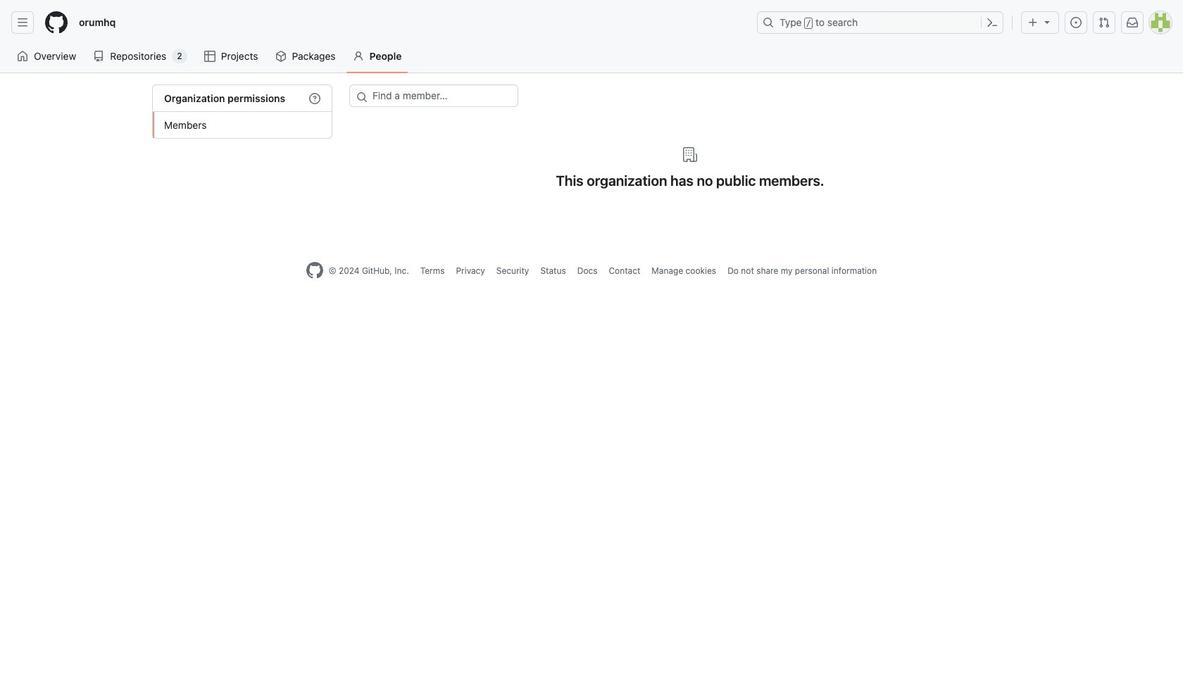 Task type: vqa. For each thing, say whether or not it's contained in the screenshot.
home 'image'
yes



Task type: describe. For each thing, give the bounding box(es) containing it.
help for user roles image
[[309, 93, 320, 104]]

organization image
[[682, 146, 699, 163]]

home image
[[17, 51, 28, 62]]

issue opened image
[[1070, 17, 1082, 28]]

repo image
[[93, 51, 104, 62]]

notifications image
[[1127, 17, 1138, 28]]

homepage image
[[306, 262, 323, 279]]

package image
[[275, 51, 286, 62]]

Find a member… text field
[[349, 85, 518, 107]]

command palette image
[[987, 17, 998, 28]]



Task type: locate. For each thing, give the bounding box(es) containing it.
homepage image
[[45, 11, 68, 34]]

search image
[[356, 92, 368, 103]]

table image
[[204, 51, 215, 62]]

person image
[[352, 51, 364, 62]]

git pull request image
[[1099, 17, 1110, 28]]

triangle down image
[[1042, 16, 1053, 27]]

plus image
[[1027, 17, 1039, 28]]



